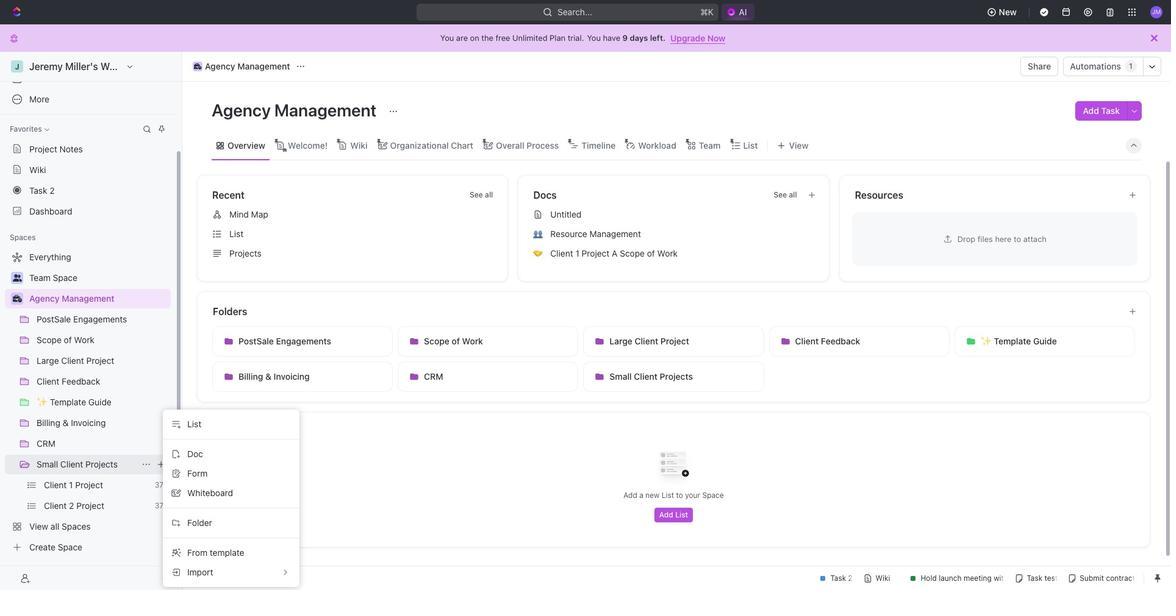 Task type: vqa. For each thing, say whether or not it's contained in the screenshot.
FOLDERS button
yes



Task type: locate. For each thing, give the bounding box(es) containing it.
0 vertical spatial agency management
[[205, 61, 290, 71]]

2 you from the left
[[587, 33, 601, 43]]

engagements
[[276, 336, 331, 346]]

of inside button
[[452, 336, 460, 346]]

1
[[1129, 62, 1133, 71], [575, 248, 579, 259]]

free
[[496, 33, 510, 43]]

add left a
[[624, 491, 637, 500]]

no lists icon. image
[[649, 442, 698, 491]]

add inside 'button'
[[659, 511, 673, 520]]

1 vertical spatial wiki
[[29, 164, 46, 175]]

2 see all button from the left
[[769, 188, 802, 203]]

billing & invoicing button
[[212, 362, 393, 392]]

0 vertical spatial projects
[[229, 248, 262, 259]]

2 horizontal spatial project
[[660, 336, 689, 346]]

2 vertical spatial projects
[[85, 459, 118, 470]]

organizational
[[390, 140, 449, 150]]

from template
[[187, 548, 244, 558]]

0 vertical spatial small client projects
[[610, 371, 693, 382]]

0 horizontal spatial see
[[470, 190, 483, 199]]

agency inside tree
[[29, 293, 60, 304]]

dashboards link
[[5, 69, 171, 88]]

1 vertical spatial projects
[[660, 371, 693, 382]]

0 horizontal spatial small
[[37, 459, 58, 470]]

0 horizontal spatial wiki
[[29, 164, 46, 175]]

0 vertical spatial list link
[[741, 137, 758, 154]]

new button
[[982, 2, 1024, 22]]

0 vertical spatial agency management link
[[190, 59, 293, 74]]

small inside small client projects link
[[37, 459, 58, 470]]

0 vertical spatial small
[[610, 371, 632, 382]]

1 vertical spatial to
[[676, 491, 683, 500]]

1 horizontal spatial of
[[647, 248, 655, 259]]

1 vertical spatial scope
[[424, 336, 449, 346]]

0 horizontal spatial you
[[440, 33, 454, 43]]

list down mind
[[229, 229, 243, 239]]

client inside button
[[795, 336, 819, 346]]

projects inside the small client projects button
[[660, 371, 693, 382]]

overview link
[[225, 137, 265, 154]]

list inside list button
[[187, 419, 201, 429]]

list up doc
[[187, 419, 201, 429]]

0 vertical spatial scope
[[620, 248, 645, 259]]

business time image inside tree
[[13, 295, 22, 303]]

tree containing agency management
[[5, 248, 171, 558]]

team
[[699, 140, 721, 150]]

project inside sidebar navigation
[[29, 144, 57, 154]]

0 vertical spatial of
[[647, 248, 655, 259]]

add down the add a new list to your space
[[659, 511, 673, 520]]

docs
[[533, 190, 557, 201]]

you left are
[[440, 33, 454, 43]]

postsale engagements
[[238, 336, 331, 346]]

1 vertical spatial business time image
[[13, 295, 22, 303]]

list button
[[168, 415, 295, 434]]

of
[[647, 248, 655, 259], [452, 336, 460, 346]]

resources
[[855, 190, 903, 201]]

small client projects
[[610, 371, 693, 382], [37, 459, 118, 470]]

project left a on the right
[[582, 248, 610, 259]]

project
[[29, 144, 57, 154], [582, 248, 610, 259], [660, 336, 689, 346]]

‎task
[[29, 185, 47, 195]]

you
[[440, 33, 454, 43], [587, 33, 601, 43]]

0 vertical spatial work
[[657, 248, 678, 259]]

of right a on the right
[[647, 248, 655, 259]]

1 vertical spatial wiki link
[[5, 160, 171, 179]]

1 horizontal spatial small client projects
[[610, 371, 693, 382]]

wiki right welcome!
[[350, 140, 368, 150]]

2
[[50, 185, 55, 195]]

1 vertical spatial of
[[452, 336, 460, 346]]

0 vertical spatial to
[[1014, 234, 1021, 244]]

1 horizontal spatial all
[[789, 190, 797, 199]]

1 vertical spatial agency management link
[[29, 289, 168, 309]]

management
[[237, 61, 290, 71], [274, 100, 377, 120], [590, 229, 641, 239], [62, 293, 114, 304]]

of up crm button
[[452, 336, 460, 346]]

scope right a on the right
[[620, 248, 645, 259]]

1 down resource
[[575, 248, 579, 259]]

are
[[456, 33, 468, 43]]

overall
[[496, 140, 524, 150]]

large client project button
[[583, 326, 764, 357]]

see all button
[[465, 188, 498, 203], [769, 188, 802, 203]]

you left have
[[587, 33, 601, 43]]

0 horizontal spatial all
[[485, 190, 493, 199]]

client 1 project a scope of work
[[550, 248, 678, 259]]

to
[[1014, 234, 1021, 244], [676, 491, 683, 500]]

whiteboard button
[[168, 484, 295, 503]]

welcome! link
[[285, 137, 328, 154]]

scope inside button
[[424, 336, 449, 346]]

share
[[1028, 61, 1051, 71]]

1 see all from the left
[[470, 190, 493, 199]]

favorites
[[10, 124, 42, 134]]

sidebar navigation
[[0, 52, 182, 590]]

see all
[[470, 190, 493, 199], [774, 190, 797, 199]]

1 horizontal spatial projects
[[229, 248, 262, 259]]

0 horizontal spatial work
[[462, 336, 483, 346]]

to right here
[[1014, 234, 1021, 244]]

on
[[470, 33, 479, 43]]

1 horizontal spatial wiki
[[350, 140, 368, 150]]

project down folders button
[[660, 336, 689, 346]]

2 vertical spatial agency
[[29, 293, 60, 304]]

mind map link
[[207, 205, 503, 224]]

1 right automations
[[1129, 62, 1133, 71]]

plan
[[550, 33, 566, 43]]

1 see all button from the left
[[465, 188, 498, 203]]

client feedback
[[795, 336, 860, 346]]

1 vertical spatial 1
[[575, 248, 579, 259]]

0 horizontal spatial see all
[[470, 190, 493, 199]]

1 horizontal spatial scope
[[620, 248, 645, 259]]

add inside button
[[1083, 106, 1099, 116]]

🤝
[[533, 249, 543, 258]]

list inside the add list 'button'
[[675, 511, 688, 520]]

1 horizontal spatial list link
[[741, 137, 758, 154]]

1 vertical spatial add
[[624, 491, 637, 500]]

1 horizontal spatial small
[[610, 371, 632, 382]]

0 vertical spatial business time image
[[194, 63, 201, 70]]

to left your on the right bottom
[[676, 491, 683, 500]]

1 vertical spatial work
[[462, 336, 483, 346]]

automations
[[1070, 61, 1121, 71]]

project for client 1 project a scope of work
[[582, 248, 610, 259]]

1 all from the left
[[485, 190, 493, 199]]

1 horizontal spatial to
[[1014, 234, 1021, 244]]

small inside button
[[610, 371, 632, 382]]

work down untitled link
[[657, 248, 678, 259]]

1 vertical spatial small client projects
[[37, 459, 118, 470]]

add
[[1083, 106, 1099, 116], [624, 491, 637, 500], [659, 511, 673, 520]]

timeline
[[581, 140, 616, 150]]

project for large client project
[[660, 336, 689, 346]]

0 horizontal spatial add
[[624, 491, 637, 500]]

crm button
[[398, 362, 578, 392]]

1 horizontal spatial see all button
[[769, 188, 802, 203]]

a
[[612, 248, 618, 259]]

0 horizontal spatial of
[[452, 336, 460, 346]]

doc
[[187, 449, 203, 459]]

1 vertical spatial list link
[[207, 224, 503, 244]]

whiteboard
[[187, 488, 233, 498]]

untitled link
[[528, 205, 824, 224]]

new
[[645, 491, 660, 500]]

left.
[[650, 33, 666, 43]]

1 vertical spatial project
[[582, 248, 610, 259]]

days
[[630, 33, 648, 43]]

scope up crm
[[424, 336, 449, 346]]

have
[[603, 33, 620, 43]]

2 vertical spatial add
[[659, 511, 673, 520]]

1 horizontal spatial see
[[774, 190, 787, 199]]

0 horizontal spatial agency management link
[[29, 289, 168, 309]]

projects inside projects link
[[229, 248, 262, 259]]

management inside tree
[[62, 293, 114, 304]]

dashboard
[[29, 206, 72, 216]]

1 horizontal spatial you
[[587, 33, 601, 43]]

list down the add a new list to your space
[[675, 511, 688, 520]]

dashboards
[[29, 73, 77, 84]]

1 horizontal spatial work
[[657, 248, 678, 259]]

agency management
[[205, 61, 290, 71], [212, 100, 380, 120], [29, 293, 114, 304]]

0 horizontal spatial project
[[29, 144, 57, 154]]

work
[[657, 248, 678, 259], [462, 336, 483, 346]]

0 horizontal spatial projects
[[85, 459, 118, 470]]

upgrade now link
[[670, 33, 725, 43]]

mind
[[229, 209, 249, 220]]

2 see all from the left
[[774, 190, 797, 199]]

wiki link right welcome!
[[348, 137, 368, 154]]

0 horizontal spatial business time image
[[13, 295, 22, 303]]

billing & invoicing
[[238, 371, 310, 382]]

2 vertical spatial project
[[660, 336, 689, 346]]

project notes
[[29, 144, 83, 154]]

1 horizontal spatial agency management link
[[190, 59, 293, 74]]

1 horizontal spatial add
[[659, 511, 673, 520]]

feedback
[[821, 336, 860, 346]]

resources button
[[854, 188, 1119, 203]]

list link
[[741, 137, 758, 154], [207, 224, 503, 244]]

add task
[[1083, 106, 1120, 116]]

project down favorites 'button'
[[29, 144, 57, 154]]

0 horizontal spatial scope
[[424, 336, 449, 346]]

drop
[[957, 234, 975, 244]]

wiki up ‎task
[[29, 164, 46, 175]]

wiki
[[350, 140, 368, 150], [29, 164, 46, 175]]

list right team
[[743, 140, 758, 150]]

0 vertical spatial agency
[[205, 61, 235, 71]]

1 horizontal spatial see all
[[774, 190, 797, 199]]

workload
[[638, 140, 676, 150]]

wiki link up ‎task 2 link
[[5, 160, 171, 179]]

all
[[485, 190, 493, 199], [789, 190, 797, 199]]

1 horizontal spatial project
[[582, 248, 610, 259]]

business time image inside agency management link
[[194, 63, 201, 70]]

crm
[[424, 371, 443, 382]]

new
[[999, 7, 1017, 17]]

1 horizontal spatial business time image
[[194, 63, 201, 70]]

0 vertical spatial add
[[1083, 106, 1099, 116]]

business time image
[[194, 63, 201, 70], [13, 295, 22, 303]]

map
[[251, 209, 268, 220]]

1 horizontal spatial 1
[[1129, 62, 1133, 71]]

tree
[[5, 248, 171, 558]]

projects
[[229, 248, 262, 259], [660, 371, 693, 382], [85, 459, 118, 470]]

add left task
[[1083, 106, 1099, 116]]

here
[[995, 234, 1012, 244]]

0 vertical spatial project
[[29, 144, 57, 154]]

1 see from the left
[[470, 190, 483, 199]]

agency
[[205, 61, 235, 71], [212, 100, 271, 120], [29, 293, 60, 304]]

0 horizontal spatial see all button
[[465, 188, 498, 203]]

dashboard link
[[5, 201, 171, 221]]

2 horizontal spatial projects
[[660, 371, 693, 382]]

1 horizontal spatial wiki link
[[348, 137, 368, 154]]

2 horizontal spatial add
[[1083, 106, 1099, 116]]

2 all from the left
[[789, 190, 797, 199]]

work up crm button
[[462, 336, 483, 346]]

1 vertical spatial small
[[37, 459, 58, 470]]

project inside button
[[660, 336, 689, 346]]

0 horizontal spatial small client projects
[[37, 459, 118, 470]]

from template button
[[168, 543, 295, 563]]

0 horizontal spatial list link
[[207, 224, 503, 244]]

2 vertical spatial agency management
[[29, 293, 114, 304]]



Task type: describe. For each thing, give the bounding box(es) containing it.
favorites button
[[5, 122, 54, 137]]

organizational chart
[[390, 140, 473, 150]]

billing
[[238, 371, 263, 382]]

client inside sidebar navigation
[[60, 459, 83, 470]]

add a new list to your space
[[624, 491, 724, 500]]

client feedback button
[[769, 326, 950, 357]]

0 vertical spatial wiki
[[350, 140, 368, 150]]

organizational chart link
[[388, 137, 473, 154]]

files
[[978, 234, 993, 244]]

unlimited
[[512, 33, 548, 43]]

drop files here to attach
[[957, 234, 1047, 244]]

template
[[994, 336, 1031, 346]]

folders
[[213, 306, 247, 317]]

overview
[[228, 140, 265, 150]]

work inside button
[[462, 336, 483, 346]]

small client projects button
[[583, 362, 764, 392]]

add for add a new list to your space
[[624, 491, 637, 500]]

you are on the free unlimited plan trial. you have 9 days left. upgrade now
[[440, 33, 725, 43]]

guide
[[1033, 336, 1057, 346]]

projects inside small client projects link
[[85, 459, 118, 470]]

workload link
[[636, 137, 676, 154]]

from
[[187, 548, 207, 558]]

add list
[[659, 511, 688, 520]]

small client projects link
[[37, 455, 137, 475]]

all for 2nd see all button from right
[[485, 190, 493, 199]]

team link
[[697, 137, 721, 154]]

postsale
[[238, 336, 274, 346]]

notes
[[59, 144, 83, 154]]

wiki inside sidebar navigation
[[29, 164, 46, 175]]

your
[[685, 491, 700, 500]]

chart
[[451, 140, 473, 150]]

trial.
[[568, 33, 584, 43]]

task
[[1101, 106, 1120, 116]]

doc button
[[168, 445, 295, 464]]

1 vertical spatial agency management
[[212, 100, 380, 120]]

template
[[210, 548, 244, 558]]

9
[[623, 33, 628, 43]]

0 horizontal spatial to
[[676, 491, 683, 500]]

resource management
[[550, 229, 641, 239]]

0 vertical spatial 1
[[1129, 62, 1133, 71]]

spaces
[[10, 233, 36, 242]]

folders button
[[212, 304, 1119, 319]]

scope of work
[[424, 336, 483, 346]]

large
[[610, 336, 633, 346]]

import
[[187, 567, 213, 578]]

untitled
[[550, 209, 582, 220]]

&
[[265, 371, 271, 382]]

add for add list
[[659, 511, 673, 520]]

‎task 2
[[29, 185, 55, 195]]

2 see from the left
[[774, 190, 787, 199]]

0 vertical spatial wiki link
[[348, 137, 368, 154]]

1 you from the left
[[440, 33, 454, 43]]

small client projects inside button
[[610, 371, 693, 382]]

the
[[481, 33, 493, 43]]

timeline link
[[579, 137, 616, 154]]

folder button
[[168, 514, 295, 533]]

overall process link
[[494, 137, 559, 154]]

overall process
[[496, 140, 559, 150]]

✨ template guide button
[[954, 326, 1135, 357]]

0 horizontal spatial 1
[[575, 248, 579, 259]]

import button
[[168, 563, 295, 583]]

tree inside sidebar navigation
[[5, 248, 171, 558]]

✨ template guide
[[981, 336, 1057, 346]]

mind map
[[229, 209, 268, 220]]

a
[[639, 491, 643, 500]]

small client projects inside tree
[[37, 459, 118, 470]]

attach
[[1023, 234, 1047, 244]]

share button
[[1021, 57, 1059, 76]]

list right new
[[662, 491, 674, 500]]

0 horizontal spatial wiki link
[[5, 160, 171, 179]]

process
[[527, 140, 559, 150]]

resource
[[550, 229, 587, 239]]

⌘k
[[701, 7, 714, 17]]

recent
[[212, 190, 245, 201]]

‎task 2 link
[[5, 181, 171, 200]]

scope of work button
[[398, 326, 578, 357]]

welcome!
[[288, 140, 328, 150]]

add for add task
[[1083, 106, 1099, 116]]

form
[[187, 468, 208, 479]]

1 vertical spatial agency
[[212, 100, 271, 120]]

projects link
[[207, 244, 503, 264]]

large client project
[[610, 336, 689, 346]]

folder
[[187, 518, 212, 528]]

agency management inside tree
[[29, 293, 114, 304]]

all for second see all button from left
[[789, 190, 797, 199]]

now
[[707, 33, 725, 43]]

invoicing
[[274, 371, 310, 382]]

search...
[[558, 7, 592, 17]]

project notes link
[[5, 139, 171, 159]]



